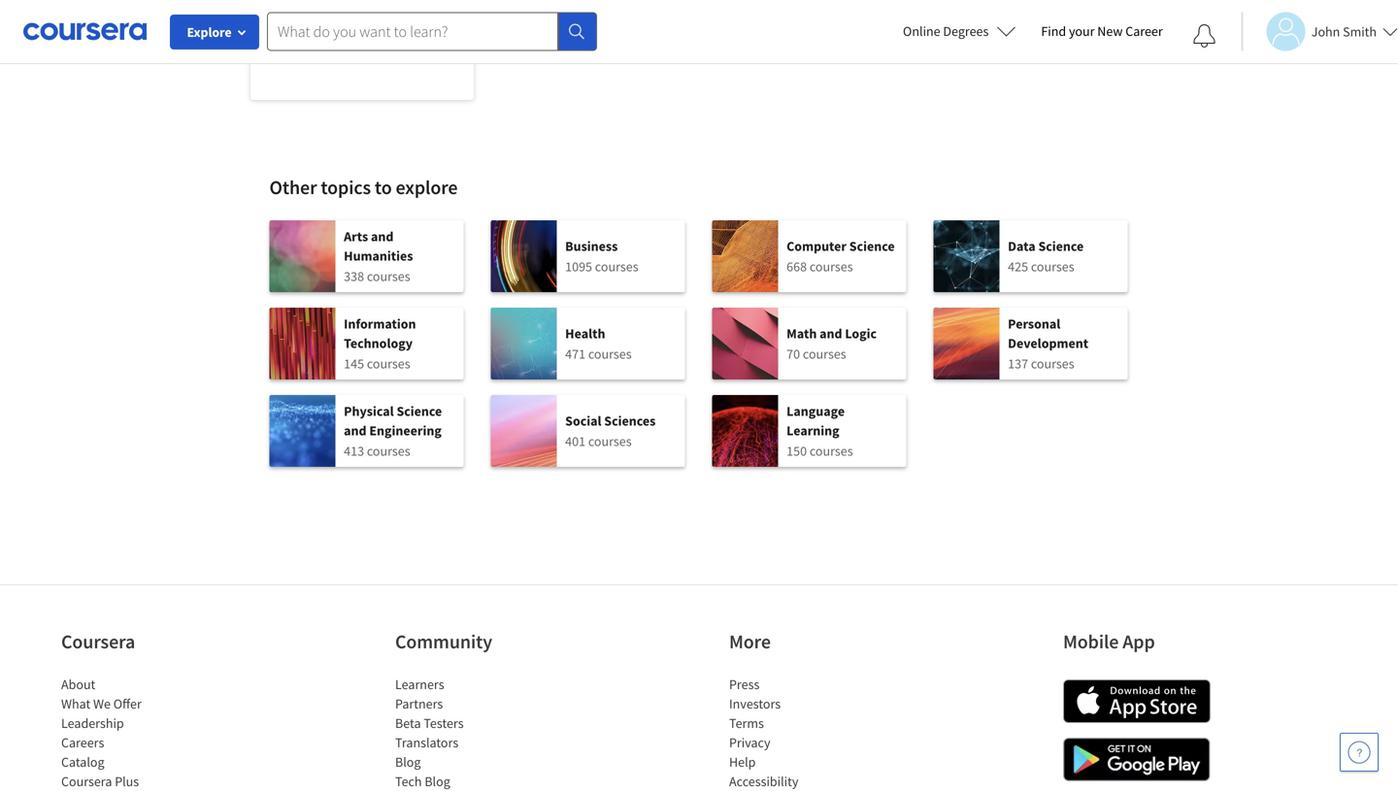 Task type: vqa. For each thing, say whether or not it's contained in the screenshot.
the show notifications image
yes



Task type: locate. For each thing, give the bounding box(es) containing it.
and inside the math and logic 70 courses
[[820, 325, 843, 342]]

and up 413
[[344, 422, 367, 440]]

list for community
[[395, 675, 561, 792]]

topics
[[321, 175, 371, 200]]

courses down computer
[[810, 258, 854, 275]]

help center image
[[1348, 741, 1372, 765]]

tech blog link
[[395, 773, 451, 791]]

accessibility
[[730, 773, 799, 791]]

courses down "learning"
[[810, 442, 854, 460]]

math and logic 70 courses
[[787, 325, 877, 363]]

download on the app store image
[[1064, 680, 1211, 724]]

development
[[1008, 335, 1089, 352]]

leadership link
[[61, 715, 124, 732]]

0 vertical spatial blog
[[395, 754, 421, 771]]

150
[[787, 442, 807, 460]]

courses down technology
[[367, 355, 411, 373]]

data science 425 courses
[[1008, 238, 1084, 275]]

list
[[270, 221, 1129, 483], [61, 675, 226, 792], [395, 675, 561, 792], [730, 675, 895, 792]]

translators
[[395, 734, 459, 752]]

2 coursera from the top
[[61, 773, 112, 791]]

1 vertical spatial and
[[820, 325, 843, 342]]

careers link
[[61, 734, 104, 752]]

terms link
[[730, 715, 764, 732]]

coursera down the catalog link
[[61, 773, 112, 791]]

science up engineering
[[397, 403, 442, 420]]

engineering
[[369, 422, 442, 440]]

other
[[270, 175, 317, 200]]

other topics to explore
[[270, 175, 458, 200]]

1 horizontal spatial science
[[850, 238, 895, 255]]

offer
[[113, 696, 142, 713]]

2 horizontal spatial and
[[820, 325, 843, 342]]

science right data
[[1039, 238, 1084, 255]]

technology
[[344, 335, 413, 352]]

coursera up about link
[[61, 630, 135, 654]]

courses inside social sciences 401 courses
[[589, 433, 632, 450]]

1 horizontal spatial and
[[371, 228, 394, 245]]

physical science and engineering 413 courses
[[344, 403, 442, 460]]

courses inside physical science and engineering 413 courses
[[367, 442, 411, 460]]

2 vertical spatial and
[[344, 422, 367, 440]]

2 horizontal spatial science
[[1039, 238, 1084, 255]]

blog up tech
[[395, 754, 421, 771]]

help link
[[730, 754, 756, 771]]

courses
[[595, 258, 639, 275], [810, 258, 854, 275], [1031, 258, 1075, 275], [367, 268, 411, 285], [589, 345, 632, 363], [803, 345, 847, 363], [367, 355, 411, 373], [1031, 355, 1075, 373], [589, 433, 632, 450], [367, 442, 411, 460], [810, 442, 854, 460]]

blog right tech
[[425, 773, 451, 791]]

explore
[[187, 23, 232, 41]]

What do you want to learn? text field
[[267, 12, 559, 51]]

471
[[566, 345, 586, 363]]

business
[[566, 238, 618, 255]]

information technology 145 courses
[[344, 315, 416, 373]]

70
[[787, 345, 801, 363]]

app
[[1123, 630, 1156, 654]]

courses inside "data science 425 courses"
[[1031, 258, 1075, 275]]

courses down humanities
[[367, 268, 411, 285]]

and up humanities
[[371, 228, 394, 245]]

courses down sciences
[[589, 433, 632, 450]]

courses down health in the left top of the page
[[589, 345, 632, 363]]

and inside arts and humanities 338 courses
[[371, 228, 394, 245]]

0 horizontal spatial and
[[344, 422, 367, 440]]

about what we offer leadership careers catalog coursera plus
[[61, 676, 142, 791]]

learners partners beta testers translators blog tech blog
[[395, 676, 464, 791]]

blog
[[395, 754, 421, 771], [425, 773, 451, 791]]

0 horizontal spatial blog
[[395, 754, 421, 771]]

help
[[730, 754, 756, 771]]

and for arts
[[371, 228, 394, 245]]

science inside physical science and engineering 413 courses
[[397, 403, 442, 420]]

courses down math
[[803, 345, 847, 363]]

health 471 courses
[[566, 325, 632, 363]]

1 vertical spatial coursera
[[61, 773, 112, 791]]

explore
[[396, 175, 458, 200]]

and for math
[[820, 325, 843, 342]]

list for more
[[730, 675, 895, 792]]

learners link
[[395, 676, 444, 694]]

1 horizontal spatial blog
[[425, 773, 451, 791]]

courses inside business 1095 courses
[[595, 258, 639, 275]]

accessibility link
[[730, 773, 799, 791]]

terms
[[730, 715, 764, 732]]

science
[[850, 238, 895, 255], [1039, 238, 1084, 255], [397, 403, 442, 420]]

about link
[[61, 676, 95, 694]]

coursera
[[61, 630, 135, 654], [61, 773, 112, 791]]

courses down engineering
[[367, 442, 411, 460]]

and right math
[[820, 325, 843, 342]]

computer science 668 courses
[[787, 238, 895, 275]]

courses down business
[[595, 258, 639, 275]]

courses inside health 471 courses
[[589, 345, 632, 363]]

humanities
[[344, 247, 413, 265]]

what we offer link
[[61, 696, 142, 713]]

science inside "data science 425 courses"
[[1039, 238, 1084, 255]]

online degrees
[[903, 22, 989, 40]]

learners
[[395, 676, 444, 694]]

coursera image
[[23, 16, 147, 47]]

list containing press
[[730, 675, 895, 792]]

1 vertical spatial blog
[[425, 773, 451, 791]]

leadership
[[61, 715, 124, 732]]

mobile app
[[1064, 630, 1156, 654]]

science right computer
[[850, 238, 895, 255]]

0 vertical spatial coursera
[[61, 630, 135, 654]]

list containing about
[[61, 675, 226, 792]]

john smith button
[[1242, 12, 1399, 51]]

science inside computer science 668 courses
[[850, 238, 895, 255]]

courses inside computer science 668 courses
[[810, 258, 854, 275]]

sciences
[[605, 412, 656, 430]]

courses right 425
[[1031, 258, 1075, 275]]

explore button
[[170, 15, 259, 50]]

courses inside the personal development 137 courses
[[1031, 355, 1075, 373]]

list containing learners
[[395, 675, 561, 792]]

0 horizontal spatial science
[[397, 403, 442, 420]]

courses down development
[[1031, 355, 1075, 373]]

None search field
[[267, 12, 597, 51]]

0 vertical spatial and
[[371, 228, 394, 245]]

privacy
[[730, 734, 771, 752]]

beta
[[395, 715, 421, 732]]

john smith
[[1312, 23, 1377, 40]]

list containing arts and humanities
[[270, 221, 1129, 483]]



Task type: describe. For each thing, give the bounding box(es) containing it.
math
[[787, 325, 817, 342]]

list for other topics to explore
[[270, 221, 1129, 483]]

coursera inside about what we offer leadership careers catalog coursera plus
[[61, 773, 112, 791]]

blog link
[[395, 754, 421, 771]]

science for data science 425 courses
[[1039, 238, 1084, 255]]

privacy link
[[730, 734, 771, 752]]

find your new career link
[[1032, 19, 1173, 44]]

arts
[[344, 228, 368, 245]]

physical
[[344, 403, 394, 420]]

1095
[[566, 258, 593, 275]]

668
[[787, 258, 807, 275]]

find your new career
[[1042, 22, 1164, 40]]

science for physical science and engineering 413 courses
[[397, 403, 442, 420]]

1 coursera from the top
[[61, 630, 135, 654]]

what
[[61, 696, 91, 713]]

arts and humanities 338 courses
[[344, 228, 413, 285]]

courses inside information technology 145 courses
[[367, 355, 411, 373]]

press investors terms privacy help accessibility
[[730, 676, 799, 791]]

smith
[[1344, 23, 1377, 40]]

catalog link
[[61, 754, 104, 771]]

courses inside arts and humanities 338 courses
[[367, 268, 411, 285]]

careers
[[61, 734, 104, 752]]

computer
[[787, 238, 847, 255]]

mobile
[[1064, 630, 1119, 654]]

online
[[903, 22, 941, 40]]

business 1095 courses
[[566, 238, 639, 275]]

to
[[375, 175, 392, 200]]

investors
[[730, 696, 781, 713]]

online degrees button
[[888, 10, 1032, 52]]

data
[[1008, 238, 1036, 255]]

social
[[566, 412, 602, 430]]

partners link
[[395, 696, 443, 713]]

information
[[344, 315, 416, 333]]

career
[[1126, 22, 1164, 40]]

338
[[344, 268, 364, 285]]

social sciences 401 courses
[[566, 412, 656, 450]]

find
[[1042, 22, 1067, 40]]

learning
[[787, 422, 840, 440]]

catalog
[[61, 754, 104, 771]]

investors link
[[730, 696, 781, 713]]

show notifications image
[[1194, 24, 1217, 48]]

list for coursera
[[61, 675, 226, 792]]

401
[[566, 433, 586, 450]]

beta testers link
[[395, 715, 464, 732]]

health
[[566, 325, 606, 342]]

personal
[[1008, 315, 1061, 333]]

courses inside the language learning 150 courses
[[810, 442, 854, 460]]

logic
[[845, 325, 877, 342]]

science for computer science 668 courses
[[850, 238, 895, 255]]

press
[[730, 676, 760, 694]]

testers
[[424, 715, 464, 732]]

145
[[344, 355, 364, 373]]

tech
[[395, 773, 422, 791]]

john
[[1312, 23, 1341, 40]]

about
[[61, 676, 95, 694]]

plus
[[115, 773, 139, 791]]

degrees
[[944, 22, 989, 40]]

press link
[[730, 676, 760, 694]]

413
[[344, 442, 364, 460]]

and inside physical science and engineering 413 courses
[[344, 422, 367, 440]]

coursera plus link
[[61, 773, 139, 791]]

get it on google play image
[[1064, 738, 1211, 782]]

we
[[93, 696, 111, 713]]

more
[[730, 630, 771, 654]]

language learning 150 courses
[[787, 403, 854, 460]]

425
[[1008, 258, 1029, 275]]

translators link
[[395, 734, 459, 752]]

137
[[1008, 355, 1029, 373]]

courses inside the math and logic 70 courses
[[803, 345, 847, 363]]

new
[[1098, 22, 1123, 40]]

personal development 137 courses
[[1008, 315, 1089, 373]]

community
[[395, 630, 493, 654]]

your
[[1069, 22, 1095, 40]]

partners
[[395, 696, 443, 713]]



